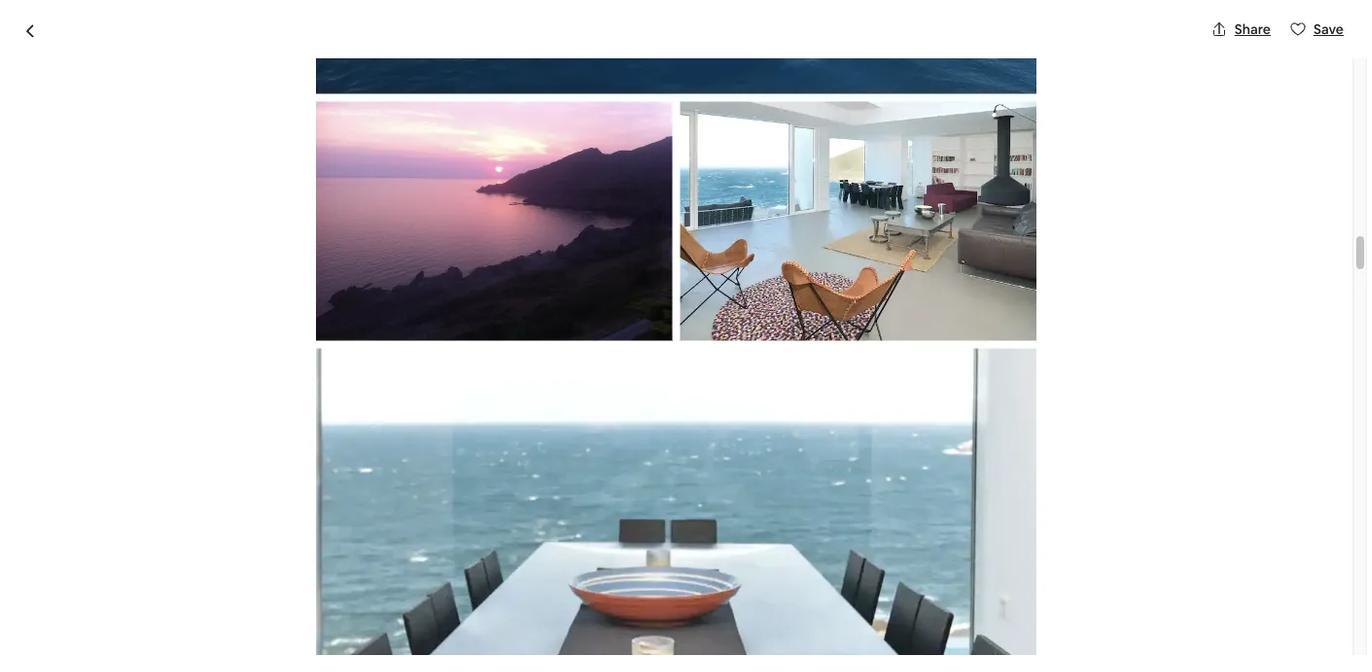 Task type: locate. For each thing, give the bounding box(es) containing it.
dialog
[[0, 0, 1367, 656]]

share button
[[1204, 13, 1279, 46]]

sunflower house image 2 image
[[684, 185, 949, 351]]

home
[[195, 546, 253, 574]]

de
[[322, 141, 339, 159]]

port
[[292, 141, 319, 159]]

hosted
[[258, 546, 328, 574]]

5
[[306, 580, 315, 600]]

$1,939 total before taxes
[[882, 572, 995, 618]]

$1,939
[[882, 572, 947, 600]]

listing image 11 image
[[316, 102, 673, 341], [316, 102, 673, 341]]

spain
[[463, 141, 498, 159]]

listing image 12 image
[[680, 102, 1037, 341], [680, 102, 1037, 341]]

el port de la selva, catalonia, spain button
[[278, 138, 498, 161]]

before
[[916, 601, 958, 618]]

None search field
[[505, 16, 848, 62]]

·
[[357, 580, 361, 600]]

3
[[364, 580, 373, 600]]

sunflower house el port de la selva, catalonia, spain
[[132, 99, 498, 159]]

sunflower
[[132, 99, 252, 132]]

by geoff
[[333, 546, 420, 574]]

selva,
[[355, 141, 393, 159]]

learn more about the host, geoff. image
[[713, 548, 767, 602], [713, 548, 767, 602]]

dialog containing share
[[0, 0, 1367, 656]]

profile element
[[871, 0, 1221, 78]]

listing image 13 image
[[316, 349, 1037, 656], [316, 349, 1037, 656]]

listing image 10 image
[[316, 0, 1037, 94], [316, 0, 1037, 94]]

taxes
[[961, 601, 995, 618]]



Task type: describe. For each thing, give the bounding box(es) containing it.
sunflower house image 4 image
[[957, 185, 1221, 351]]

house
[[257, 99, 333, 132]]

entire
[[132, 546, 191, 574]]

entire home hosted by geoff 5 beds · 3 baths
[[132, 546, 420, 600]]

total
[[882, 601, 913, 618]]

sunflower house image 1 image
[[132, 185, 676, 516]]

la
[[342, 141, 352, 159]]

sunflower house image 3 image
[[684, 358, 949, 516]]

share
[[1235, 20, 1271, 38]]

catalonia,
[[395, 141, 460, 159]]

baths
[[376, 580, 417, 600]]

beds
[[318, 580, 354, 600]]

save
[[1314, 20, 1344, 38]]

save button
[[1283, 13, 1352, 46]]

el
[[278, 141, 289, 159]]

sunflower house image 5 image
[[957, 358, 1221, 516]]



Task type: vqa. For each thing, say whether or not it's contained in the screenshot.
Desert, corresponding to Feb
no



